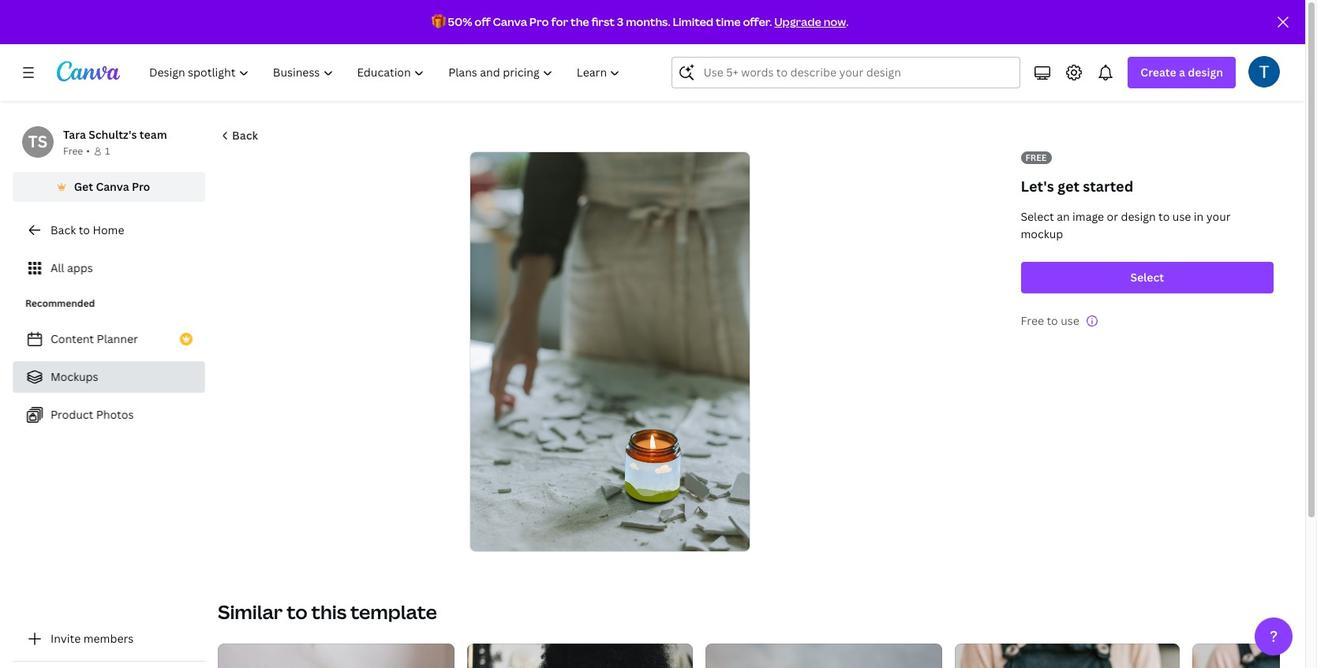 Task type: describe. For each thing, give the bounding box(es) containing it.
upgrade
[[774, 14, 821, 29]]

started
[[1083, 177, 1133, 196]]

design inside dropdown button
[[1188, 65, 1223, 80]]

mockup
[[1021, 226, 1063, 241]]

free for free to use
[[1021, 313, 1044, 328]]

back to home link
[[13, 215, 205, 246]]

let's get started
[[1021, 177, 1133, 196]]

recommended
[[25, 297, 95, 310]]

pro inside button
[[132, 179, 150, 194]]

upgrade now button
[[774, 14, 846, 29]]

select for select
[[1130, 270, 1164, 285]]

home
[[93, 223, 124, 238]]

or
[[1107, 209, 1118, 224]]

to for free to use
[[1047, 313, 1058, 328]]

top level navigation element
[[139, 57, 634, 88]]

all apps
[[51, 260, 93, 275]]

free
[[1025, 152, 1047, 163]]

limited
[[673, 14, 714, 29]]

•
[[86, 144, 90, 158]]

this
[[311, 599, 347, 625]]

months.
[[626, 14, 670, 29]]

50%
[[448, 14, 472, 29]]

the
[[571, 14, 589, 29]]

canva inside button
[[96, 179, 129, 194]]

a
[[1179, 65, 1185, 80]]

create a design
[[1141, 65, 1223, 80]]

select for select an image or design to use in your mockup
[[1021, 209, 1054, 224]]

Search search field
[[703, 58, 989, 88]]

create
[[1141, 65, 1176, 80]]

select button
[[1021, 262, 1274, 294]]

let's
[[1021, 177, 1054, 196]]

use inside select an image or design to use in your mockup
[[1172, 209, 1191, 224]]

for
[[551, 14, 568, 29]]

list containing content planner
[[13, 324, 205, 431]]

schultz's
[[89, 127, 137, 142]]

.
[[846, 14, 849, 29]]

back to home
[[51, 223, 124, 238]]

tara schultz's team element
[[22, 126, 54, 158]]

get canva pro
[[74, 179, 150, 194]]

🎁
[[431, 14, 446, 29]]

1 horizontal spatial canva
[[493, 14, 527, 29]]

image
[[1072, 209, 1104, 224]]

planner
[[97, 331, 138, 346]]

back for back to home
[[51, 223, 76, 238]]

offer.
[[743, 14, 772, 29]]

free •
[[63, 144, 90, 158]]



Task type: locate. For each thing, give the bounding box(es) containing it.
0 vertical spatial back
[[232, 128, 258, 143]]

back button
[[218, 120, 259, 152]]

get
[[74, 179, 93, 194]]

0 horizontal spatial canva
[[96, 179, 129, 194]]

canva
[[493, 14, 527, 29], [96, 179, 129, 194]]

tara schultz's team image
[[22, 126, 54, 158]]

tara
[[63, 127, 86, 142]]

1 vertical spatial pro
[[132, 179, 150, 194]]

select down select an image or design to use in your mockup
[[1130, 270, 1164, 285]]

1 vertical spatial use
[[1061, 313, 1079, 328]]

time
[[716, 14, 741, 29]]

to for back to home
[[79, 223, 90, 238]]

1 horizontal spatial design
[[1188, 65, 1223, 80]]

select
[[1021, 209, 1054, 224], [1130, 270, 1164, 285]]

0 vertical spatial use
[[1172, 209, 1191, 224]]

select inside select an image or design to use in your mockup
[[1021, 209, 1054, 224]]

get canva pro button
[[13, 172, 205, 202]]

1 vertical spatial canva
[[96, 179, 129, 194]]

1 horizontal spatial free
[[1021, 313, 1044, 328]]

mockups link
[[13, 361, 205, 393]]

🎁 50% off canva pro for the first 3 months. limited time offer. upgrade now .
[[431, 14, 849, 29]]

get
[[1057, 177, 1080, 196]]

all apps link
[[13, 253, 205, 284]]

all
[[51, 260, 64, 275]]

0 vertical spatial select
[[1021, 209, 1054, 224]]

free to use
[[1021, 313, 1079, 328]]

product photos link
[[13, 399, 205, 431]]

3
[[617, 14, 624, 29]]

template
[[350, 599, 437, 625]]

canva right off
[[493, 14, 527, 29]]

0 vertical spatial canva
[[493, 14, 527, 29]]

an
[[1057, 209, 1070, 224]]

tara schultz's team
[[63, 127, 167, 142]]

first
[[591, 14, 615, 29]]

back
[[232, 128, 258, 143], [51, 223, 76, 238]]

1 horizontal spatial back
[[232, 128, 258, 143]]

invite members
[[51, 631, 134, 646]]

product photos
[[51, 407, 134, 422]]

in
[[1194, 209, 1204, 224]]

photos
[[96, 407, 134, 422]]

free
[[63, 144, 83, 158], [1021, 313, 1044, 328]]

1 vertical spatial select
[[1130, 270, 1164, 285]]

pro
[[529, 14, 549, 29], [132, 179, 150, 194]]

pro left for
[[529, 14, 549, 29]]

to inside select an image or design to use in your mockup
[[1158, 209, 1170, 224]]

use
[[1172, 209, 1191, 224], [1061, 313, 1079, 328]]

0 horizontal spatial select
[[1021, 209, 1054, 224]]

off
[[474, 14, 491, 29]]

product
[[51, 407, 93, 422]]

tara schultz image
[[1248, 56, 1280, 88]]

0 horizontal spatial use
[[1061, 313, 1079, 328]]

free for free •
[[63, 144, 83, 158]]

content planner link
[[13, 324, 205, 355]]

invite
[[51, 631, 81, 646]]

your
[[1206, 209, 1231, 224]]

team
[[140, 127, 167, 142]]

pro down the team
[[132, 179, 150, 194]]

select an image or design to use in your mockup
[[1021, 209, 1231, 241]]

to for similar to this template
[[287, 599, 307, 625]]

list
[[13, 324, 205, 431]]

mockups
[[51, 369, 98, 384]]

apps
[[67, 260, 93, 275]]

back for back
[[232, 128, 258, 143]]

1
[[105, 144, 110, 158]]

0 horizontal spatial design
[[1121, 209, 1156, 224]]

1 vertical spatial free
[[1021, 313, 1044, 328]]

1 horizontal spatial use
[[1172, 209, 1191, 224]]

content
[[51, 331, 94, 346]]

select inside button
[[1130, 270, 1164, 285]]

0 horizontal spatial free
[[63, 144, 83, 158]]

1 horizontal spatial select
[[1130, 270, 1164, 285]]

to
[[1158, 209, 1170, 224], [79, 223, 90, 238], [1047, 313, 1058, 328], [287, 599, 307, 625]]

0 horizontal spatial pro
[[132, 179, 150, 194]]

content planner
[[51, 331, 138, 346]]

members
[[83, 631, 134, 646]]

1 horizontal spatial pro
[[529, 14, 549, 29]]

design
[[1188, 65, 1223, 80], [1121, 209, 1156, 224]]

1 vertical spatial design
[[1121, 209, 1156, 224]]

similar to this template
[[218, 599, 437, 625]]

0 vertical spatial pro
[[529, 14, 549, 29]]

invite members button
[[13, 623, 205, 655]]

0 horizontal spatial back
[[51, 223, 76, 238]]

0 vertical spatial design
[[1188, 65, 1223, 80]]

select up mockup
[[1021, 209, 1054, 224]]

design right "or"
[[1121, 209, 1156, 224]]

0 vertical spatial free
[[63, 144, 83, 158]]

None search field
[[672, 57, 1021, 88]]

1 vertical spatial back
[[51, 223, 76, 238]]

design inside select an image or design to use in your mockup
[[1121, 209, 1156, 224]]

canva right get
[[96, 179, 129, 194]]

create a design button
[[1128, 57, 1236, 88]]

back inside button
[[232, 128, 258, 143]]

design right a
[[1188, 65, 1223, 80]]

now
[[824, 14, 846, 29]]

similar
[[218, 599, 283, 625]]

to inside back to home link
[[79, 223, 90, 238]]



Task type: vqa. For each thing, say whether or not it's contained in the screenshot.
. on the top of page
yes



